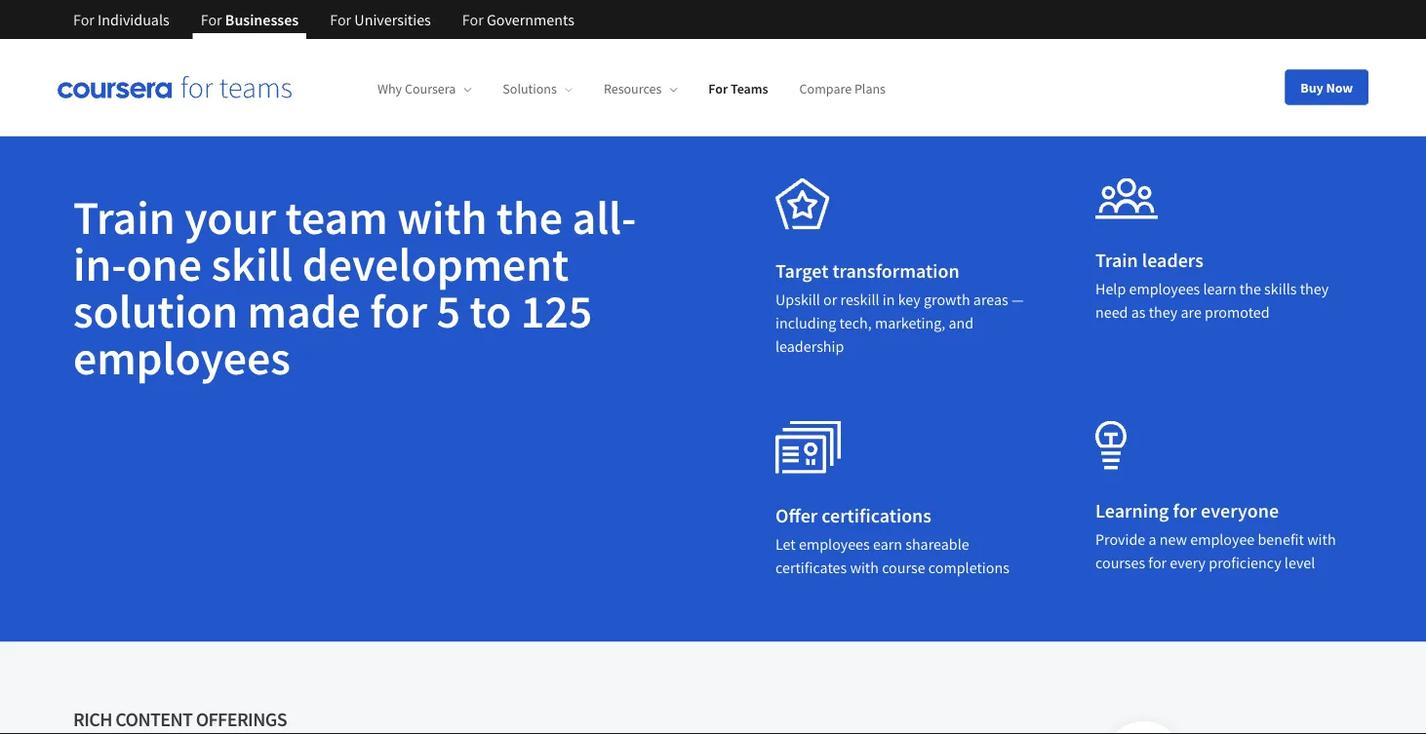 Task type: describe. For each thing, give the bounding box(es) containing it.
help
[[1095, 280, 1126, 299]]

train leaders help employees learn the skills they need as they are promoted
[[1095, 248, 1329, 322]]

—
[[1012, 290, 1024, 310]]

employee
[[1190, 530, 1255, 550]]

2 horizontal spatial for
[[1173, 499, 1197, 523]]

target transformation upskill or reskill in key growth areas — including tech, marketing, and leadership
[[775, 259, 1024, 357]]

team
[[285, 188, 388, 246]]

shareable
[[905, 535, 969, 555]]

train for train leaders help employees learn the skills they need as they are promoted
[[1095, 248, 1138, 272]]

for universities
[[330, 10, 431, 29]]

made
[[247, 282, 361, 340]]

every
[[1170, 554, 1206, 573]]

team icon image
[[1095, 178, 1158, 219]]

employees for offer
[[799, 535, 870, 555]]

let
[[775, 535, 796, 555]]

solutions link
[[503, 80, 572, 98]]

5
[[437, 282, 460, 340]]

for inside train your team with the all- in-one skill development solution made for 5 to 125 employees
[[370, 282, 427, 340]]

compare plans link
[[799, 80, 886, 98]]

target
[[775, 259, 829, 283]]

why
[[377, 80, 402, 98]]

rich content offerings
[[73, 707, 287, 732]]

transformation
[[832, 259, 960, 283]]

with inside train your team with the all- in-one skill development solution made for 5 to 125 employees
[[397, 188, 487, 246]]

tech,
[[839, 314, 872, 333]]

your
[[184, 188, 276, 246]]

in-demand skills image
[[775, 178, 830, 230]]

compare plans
[[799, 80, 886, 98]]

train for train your team with the all- in-one skill development solution made for 5 to 125 employees
[[73, 188, 175, 246]]

train your team with the all- in-one skill development solution made for 5 to 125 employees
[[73, 188, 636, 387]]

for teams
[[709, 80, 768, 98]]

to
[[470, 282, 511, 340]]

the inside train your team with the all- in-one skill development solution made for 5 to 125 employees
[[496, 188, 563, 246]]

for left the teams
[[709, 80, 728, 98]]

areas
[[973, 290, 1008, 310]]

provide
[[1095, 530, 1145, 550]]

reskill
[[840, 290, 879, 310]]

courses
[[1095, 554, 1145, 573]]

for for universities
[[330, 10, 351, 29]]

with inside offer certifications let employees earn shareable certificates with course completions
[[850, 559, 879, 578]]

as
[[1131, 303, 1146, 322]]

the inside the "train leaders help employees learn the skills they need as they are promoted"
[[1240, 280, 1261, 299]]

for individuals
[[73, 10, 169, 29]]

level
[[1284, 554, 1315, 573]]

individuals
[[98, 10, 169, 29]]

teams
[[731, 80, 768, 98]]

course
[[882, 559, 925, 578]]

promoted
[[1205, 303, 1270, 322]]

learning for everyone provide a new employee benefit with courses for every proficiency level
[[1095, 499, 1336, 573]]

offer
[[775, 503, 818, 528]]

offer certifications let employees earn shareable certificates with course completions
[[775, 503, 1009, 578]]

1 horizontal spatial they
[[1300, 280, 1329, 299]]

leadership
[[775, 337, 844, 357]]

for businesses
[[201, 10, 299, 29]]

resources
[[604, 80, 662, 98]]

skill
[[211, 235, 293, 293]]

development
[[302, 235, 569, 293]]

world-class content image
[[775, 421, 842, 475]]

compare
[[799, 80, 852, 98]]

need
[[1095, 303, 1128, 322]]

learn
[[1203, 280, 1237, 299]]

buy now button
[[1285, 70, 1369, 105]]

upskill
[[775, 290, 820, 310]]



Task type: locate. For each thing, give the bounding box(es) containing it.
for left 5
[[370, 282, 427, 340]]

they right as
[[1149, 303, 1178, 322]]

why coursera
[[377, 80, 456, 98]]

0 horizontal spatial for
[[370, 282, 427, 340]]

rich
[[73, 707, 112, 732]]

skills
[[1264, 280, 1297, 299]]

0 vertical spatial they
[[1300, 280, 1329, 299]]

employees
[[1129, 280, 1200, 299], [73, 328, 291, 387], [799, 535, 870, 555]]

employees up certificates
[[799, 535, 870, 555]]

or
[[823, 290, 837, 310]]

0 horizontal spatial the
[[496, 188, 563, 246]]

growth
[[924, 290, 970, 310]]

for up new
[[1173, 499, 1197, 523]]

solution
[[73, 282, 238, 340]]

2 vertical spatial with
[[850, 559, 879, 578]]

for
[[370, 282, 427, 340], [1173, 499, 1197, 523], [1148, 554, 1167, 573]]

resources link
[[604, 80, 677, 98]]

new
[[1160, 530, 1187, 550]]

2 vertical spatial for
[[1148, 554, 1167, 573]]

coursera
[[405, 80, 456, 98]]

employees down leaders
[[1129, 280, 1200, 299]]

2 vertical spatial employees
[[799, 535, 870, 555]]

in-
[[73, 235, 126, 293]]

for left universities
[[330, 10, 351, 29]]

certificates
[[775, 559, 847, 578]]

train inside the "train leaders help employees learn the skills they need as they are promoted"
[[1095, 248, 1138, 272]]

0 vertical spatial with
[[397, 188, 487, 246]]

with inside learning for everyone provide a new employee benefit with courses for every proficiency level
[[1307, 530, 1336, 550]]

lightbulb icon image
[[1095, 421, 1127, 470]]

plans
[[854, 80, 886, 98]]

1 vertical spatial train
[[1095, 248, 1138, 272]]

1 vertical spatial for
[[1173, 499, 1197, 523]]

completions
[[928, 559, 1009, 578]]

the
[[496, 188, 563, 246], [1240, 280, 1261, 299]]

banner navigation
[[58, 0, 590, 39]]

employees for train
[[1129, 280, 1200, 299]]

1 horizontal spatial for
[[1148, 554, 1167, 573]]

are
[[1181, 303, 1202, 322]]

for for businesses
[[201, 10, 222, 29]]

2 horizontal spatial with
[[1307, 530, 1336, 550]]

0 horizontal spatial employees
[[73, 328, 291, 387]]

0 vertical spatial train
[[73, 188, 175, 246]]

marketing,
[[875, 314, 946, 333]]

train
[[73, 188, 175, 246], [1095, 248, 1138, 272]]

employees inside the "train leaders help employees learn the skills they need as they are promoted"
[[1129, 280, 1200, 299]]

leaders
[[1142, 248, 1203, 272]]

solutions
[[503, 80, 557, 98]]

why coursera link
[[377, 80, 471, 98]]

1 horizontal spatial the
[[1240, 280, 1261, 299]]

coursera for teams image
[[58, 76, 292, 99]]

they right skills
[[1300, 280, 1329, 299]]

for governments
[[462, 10, 574, 29]]

1 horizontal spatial employees
[[799, 535, 870, 555]]

for for individuals
[[73, 10, 95, 29]]

0 vertical spatial employees
[[1129, 280, 1200, 299]]

for left individuals
[[73, 10, 95, 29]]

for down a
[[1148, 554, 1167, 573]]

buy
[[1301, 79, 1323, 96]]

the left all-
[[496, 188, 563, 246]]

employees inside offer certifications let employees earn shareable certificates with course completions
[[799, 535, 870, 555]]

with up "level" on the right bottom
[[1307, 530, 1336, 550]]

125
[[521, 282, 592, 340]]

0 horizontal spatial they
[[1149, 303, 1178, 322]]

1 horizontal spatial with
[[850, 559, 879, 578]]

employees down 'one'
[[73, 328, 291, 387]]

now
[[1326, 79, 1353, 96]]

certifications
[[822, 503, 931, 528]]

and
[[949, 314, 974, 333]]

with down earn
[[850, 559, 879, 578]]

businesses
[[225, 10, 299, 29]]

proficiency
[[1209, 554, 1281, 573]]

benefit
[[1258, 530, 1304, 550]]

the up promoted
[[1240, 280, 1261, 299]]

including
[[775, 314, 836, 333]]

for left governments at the top of the page
[[462, 10, 484, 29]]

earn
[[873, 535, 902, 555]]

universities
[[354, 10, 431, 29]]

for left businesses
[[201, 10, 222, 29]]

all-
[[572, 188, 636, 246]]

employees inside train your team with the all- in-one skill development solution made for 5 to 125 employees
[[73, 328, 291, 387]]

for for governments
[[462, 10, 484, 29]]

0 horizontal spatial with
[[397, 188, 487, 246]]

1 vertical spatial with
[[1307, 530, 1336, 550]]

for
[[73, 10, 95, 29], [201, 10, 222, 29], [330, 10, 351, 29], [462, 10, 484, 29], [709, 80, 728, 98]]

2 horizontal spatial employees
[[1129, 280, 1200, 299]]

everyone
[[1201, 499, 1279, 523]]

learning
[[1095, 499, 1169, 523]]

1 vertical spatial the
[[1240, 280, 1261, 299]]

a
[[1149, 530, 1156, 550]]

with up 5
[[397, 188, 487, 246]]

for teams link
[[709, 80, 768, 98]]

one
[[126, 235, 202, 293]]

content
[[115, 707, 192, 732]]

key
[[898, 290, 921, 310]]

0 horizontal spatial train
[[73, 188, 175, 246]]

offerings
[[196, 707, 287, 732]]

governments
[[487, 10, 574, 29]]

in
[[883, 290, 895, 310]]

with
[[397, 188, 487, 246], [1307, 530, 1336, 550], [850, 559, 879, 578]]

0 vertical spatial for
[[370, 282, 427, 340]]

train inside train your team with the all- in-one skill development solution made for 5 to 125 employees
[[73, 188, 175, 246]]

1 vertical spatial employees
[[73, 328, 291, 387]]

1 vertical spatial they
[[1149, 303, 1178, 322]]

1 horizontal spatial train
[[1095, 248, 1138, 272]]

buy now
[[1301, 79, 1353, 96]]

0 vertical spatial the
[[496, 188, 563, 246]]

they
[[1300, 280, 1329, 299], [1149, 303, 1178, 322]]



Task type: vqa. For each thing, say whether or not it's contained in the screenshot.
Help
yes



